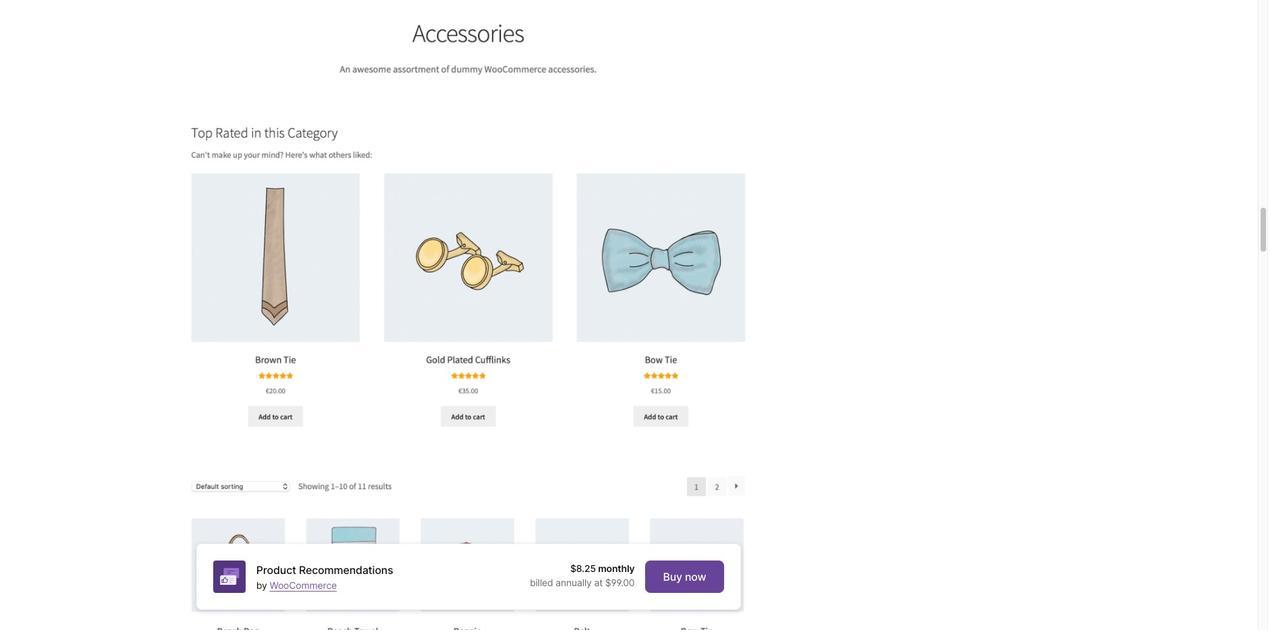 Task type: describe. For each thing, give the bounding box(es) containing it.
$8.25
[[570, 563, 596, 574]]

$99.00
[[605, 577, 635, 588]]

$8.25 monthly billed annually at $99.00
[[527, 563, 635, 588]]

buy now link
[[645, 561, 724, 593]]

at
[[594, 577, 603, 588]]

woocommerce link
[[270, 579, 337, 591]]

annually
[[556, 577, 592, 588]]

buy
[[663, 570, 682, 584]]

recommendations
[[299, 563, 393, 577]]

product recommendations by woocommerce
[[256, 563, 393, 591]]

woocommerce
[[270, 579, 337, 591]]

by
[[256, 579, 267, 591]]



Task type: locate. For each thing, give the bounding box(es) containing it.
billed
[[530, 577, 553, 588]]

product
[[256, 563, 296, 577]]

monthly
[[598, 563, 635, 574]]

now
[[685, 570, 706, 584]]

buy now
[[663, 570, 706, 584]]



Task type: vqa. For each thing, say whether or not it's contained in the screenshot.
even
no



